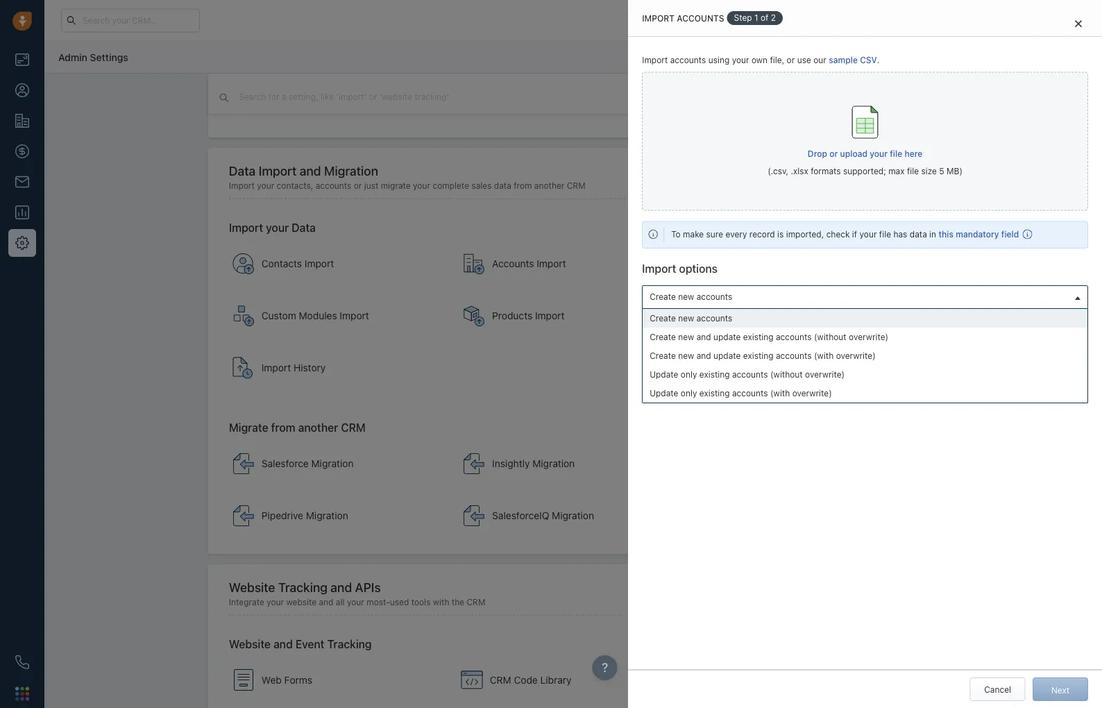 Task type: locate. For each thing, give the bounding box(es) containing it.
and inside option
[[697, 332, 711, 342]]

1 horizontal spatial (with
[[814, 351, 834, 361]]

integrate your website with the crm to track your visitors and contacts image
[[692, 669, 714, 692]]

only down orlando
[[681, 388, 697, 398]]

1 vertical spatial data
[[292, 222, 316, 235]]

new inside 'dropdown button'
[[678, 292, 695, 302]]

only inside option
[[681, 370, 697, 379]]

0 horizontal spatial your
[[723, 16, 740, 25]]

modules
[[299, 310, 337, 322]]

existing down sales owner for unassigned accounts
[[700, 370, 730, 379]]

and inside data import and migration import your contacts, accounts or just migrate your complete sales data from another crm
[[300, 164, 321, 179]]

0 horizontal spatial (with
[[771, 388, 790, 398]]

sales
[[472, 181, 492, 191]]

tracking up web forms link
[[327, 638, 372, 651]]

or left just in the left of the page
[[354, 181, 362, 191]]

0 horizontal spatial from
[[271, 421, 296, 435]]

import your data
[[229, 222, 316, 235]]

overwrite) inside option
[[793, 388, 832, 398]]

sure
[[707, 230, 724, 239]]

web
[[262, 675, 282, 686]]

days
[[797, 16, 814, 25]]

1 update from the top
[[714, 332, 741, 342]]

overwrite)
[[849, 332, 889, 342], [836, 351, 876, 361], [805, 370, 845, 379], [793, 388, 832, 398]]

(with down "matching"
[[814, 351, 834, 361]]

1 vertical spatial another
[[298, 421, 338, 435]]

your file has data in this mandatory field
[[860, 230, 1019, 239]]

0 vertical spatial website
[[229, 580, 275, 595]]

1 website from the top
[[229, 580, 275, 595]]

1 vertical spatial website
[[229, 638, 271, 651]]

0 vertical spatial from
[[514, 181, 532, 191]]

2 new from the top
[[678, 313, 695, 323]]

existing inside 'option'
[[744, 351, 774, 361]]

only
[[681, 370, 697, 379], [681, 388, 697, 398]]

import your products using csv or xlsx files (sample csv available) image
[[463, 305, 485, 327]]

upload
[[841, 149, 868, 158]]

1 horizontal spatial (without
[[814, 332, 847, 342]]

if
[[853, 230, 858, 239]]

cancel
[[985, 685, 1012, 694]]

and for create new and update existing accounts (with overwrite)
[[697, 351, 711, 361]]

is
[[778, 230, 784, 239]]

file left has
[[880, 230, 892, 239]]

existing down update only existing accounts (without overwrite)
[[700, 388, 730, 398]]

migration right "salesforce"
[[311, 458, 354, 470]]

only for update only existing accounts (with overwrite)
[[681, 388, 697, 398]]

0 vertical spatial file
[[890, 149, 903, 158]]

share news with your team without stepping away from the crm image
[[232, 89, 255, 111]]

file inside button
[[890, 149, 903, 158]]

or inside button
[[830, 149, 838, 158]]

and up orlando
[[697, 351, 711, 361]]

new for the create new and update existing accounts (without overwrite) option
[[678, 332, 695, 342]]

1 update from the top
[[650, 370, 679, 379]]

gary orlando button
[[642, 356, 855, 380]]

your up the (.csv, .xlsx formats supported; max file size 5 mb)
[[870, 149, 888, 158]]

2 only from the top
[[681, 388, 697, 398]]

3 new from the top
[[678, 332, 695, 342]]

create new accounts button
[[642, 285, 1089, 309]]

tracking
[[278, 580, 328, 595], [327, 638, 372, 651]]

1 vertical spatial from
[[271, 421, 296, 435]]

0 vertical spatial (with
[[814, 351, 834, 361]]

0 vertical spatial another
[[535, 181, 565, 191]]

migration right pipedrive at the left of the page
[[306, 510, 348, 522]]

create new accounts inside 'dropdown button'
[[650, 292, 733, 302]]

import your users using csv or xlsx files (sample csv available) image
[[694, 305, 716, 327]]

2 horizontal spatial or
[[830, 149, 838, 158]]

forms
[[284, 675, 313, 686]]

(without down freshsales
[[814, 332, 847, 342]]

0 vertical spatial or
[[787, 55, 795, 65]]

1 vertical spatial update
[[650, 388, 679, 398]]

your right migrate
[[413, 181, 431, 191]]

0 vertical spatial update
[[650, 370, 679, 379]]

create new and update existing accounts (with overwrite) option
[[643, 346, 1088, 365]]

phone element
[[8, 649, 36, 676]]

0 horizontal spatial data
[[229, 164, 256, 179]]

1 create from the top
[[650, 292, 676, 302]]

website up automatically create contacts when website visitors sign up image
[[229, 638, 271, 651]]

bring all your sales data from pipedrive using a zip file image
[[232, 505, 255, 527]]

migration up just in the left of the page
[[324, 164, 378, 179]]

import your deals using csv or xlsx files (sample csv available) image
[[694, 253, 716, 275]]

duplicates
[[681, 319, 722, 328]]

contacts import
[[262, 258, 334, 270]]

drop or upload your file here button
[[808, 142, 923, 165]]

1 vertical spatial update
[[714, 351, 741, 361]]

update for update only existing accounts (without overwrite)
[[650, 370, 679, 379]]

your
[[723, 16, 740, 25], [860, 230, 877, 239]]

migration inside data import and migration import your contacts, accounts or just migrate your complete sales data from another crm
[[324, 164, 378, 179]]

update inside option
[[650, 370, 679, 379]]

file,
[[770, 55, 785, 65]]

and left event
[[274, 638, 293, 651]]

4 create from the top
[[650, 351, 676, 361]]

2 update from the top
[[714, 351, 741, 361]]

create new accounts up for
[[650, 313, 733, 323]]

in right 2
[[778, 16, 784, 25]]

your right "if"
[[860, 230, 877, 239]]

automatically create contacts when website visitors sign up image
[[232, 669, 255, 692]]

1 vertical spatial in
[[930, 230, 937, 239]]

2 create from the top
[[650, 313, 676, 323]]

0 vertical spatial data
[[494, 181, 512, 191]]

and up all
[[331, 580, 352, 595]]

migration right salesforceiq
[[552, 510, 594, 522]]

your left trial
[[723, 16, 740, 25]]

website up integrate
[[229, 580, 275, 595]]

sample csv link
[[829, 55, 878, 65]]

this mandatory field link
[[939, 230, 1019, 239]]

crm code library link
[[454, 656, 679, 705]]

0 vertical spatial update
[[714, 332, 741, 342]]

close image
[[1076, 19, 1082, 27]]

only down for
[[681, 370, 697, 379]]

check
[[827, 230, 850, 239]]

0 horizontal spatial another
[[298, 421, 338, 435]]

mb)
[[947, 166, 963, 176]]

4 new from the top
[[678, 351, 695, 361]]

freshsales id button
[[827, 316, 897, 330]]

list box
[[643, 309, 1088, 403]]

formats
[[811, 166, 841, 176]]

create new accounts up import your users using csv or xlsx files (sample csv available) image
[[650, 292, 733, 302]]

custom
[[262, 310, 296, 322]]

from right migrate
[[271, 421, 296, 435]]

0 horizontal spatial in
[[778, 16, 784, 25]]

0 vertical spatial (without
[[814, 332, 847, 342]]

trial
[[742, 16, 756, 25]]

2 vertical spatial or
[[354, 181, 362, 191]]

data
[[229, 164, 256, 179], [292, 222, 316, 235]]

migration right insightly
[[533, 458, 575, 470]]

0 vertical spatial your
[[723, 16, 740, 25]]

apis
[[355, 580, 381, 595]]

new inside 'option'
[[678, 351, 695, 361]]

users
[[723, 310, 749, 322]]

overwrite) inside 'option'
[[836, 351, 876, 361]]

1 new from the top
[[678, 292, 695, 302]]

0 vertical spatial data
[[229, 164, 256, 179]]

in left this
[[930, 230, 937, 239]]

update down gary
[[650, 388, 679, 398]]

1 horizontal spatial another
[[535, 181, 565, 191]]

(.csv,
[[768, 166, 789, 176]]

only inside option
[[681, 388, 697, 398]]

website
[[286, 597, 317, 607]]

create up gary
[[650, 351, 676, 361]]

record
[[750, 230, 775, 239]]

overwrite) down the create new and update existing accounts (without overwrite) option
[[836, 351, 876, 361]]

insightly migration
[[492, 458, 575, 470]]

create up sales
[[650, 313, 676, 323]]

website inside the website tracking and apis integrate your website and all your most-used tools with the crm
[[229, 580, 275, 595]]

accounts
[[677, 13, 725, 23], [670, 55, 706, 65], [316, 181, 352, 191], [697, 292, 733, 302], [697, 313, 733, 323], [776, 332, 812, 342], [755, 345, 792, 355], [776, 351, 812, 361], [733, 370, 768, 379], [733, 388, 768, 398]]

list box containing create new accounts
[[643, 309, 1088, 403]]

another right sales at the top of page
[[535, 181, 565, 191]]

and inside 'option'
[[697, 351, 711, 361]]

for
[[693, 345, 705, 355]]

data right has
[[910, 230, 927, 239]]

0 horizontal spatial (without
[[771, 370, 803, 379]]

and up contacts,
[[300, 164, 321, 179]]

1 vertical spatial only
[[681, 388, 697, 398]]

id
[[876, 318, 884, 328]]

import options
[[642, 262, 718, 275]]

update down sales
[[650, 370, 679, 379]]

from right sales at the top of page
[[514, 181, 532, 191]]

another up 'salesforce migration'
[[298, 421, 338, 435]]

0 vertical spatial in
[[778, 16, 784, 25]]

(with
[[814, 351, 834, 361], [771, 388, 790, 398]]

0 vertical spatial create new accounts
[[650, 292, 733, 302]]

update up unassigned
[[714, 332, 741, 342]]

update up update only existing accounts (without overwrite)
[[714, 351, 741, 361]]

overwrite) down update only existing accounts (without overwrite) option
[[793, 388, 832, 398]]

accounts inside 'option'
[[776, 351, 812, 361]]

1 horizontal spatial your
[[860, 230, 877, 239]]

1 vertical spatial (without
[[771, 370, 803, 379]]

complete
[[433, 181, 469, 191]]

with
[[433, 597, 450, 607]]

0 horizontal spatial or
[[354, 181, 362, 191]]

1 vertical spatial file
[[907, 166, 919, 176]]

import
[[642, 13, 675, 23], [642, 55, 668, 65], [259, 164, 297, 179], [229, 181, 255, 191], [229, 222, 263, 235], [305, 258, 334, 270], [537, 258, 566, 270], [642, 262, 677, 275], [340, 310, 369, 322], [535, 310, 565, 322], [752, 310, 781, 322], [262, 362, 291, 374]]

1 vertical spatial your
[[860, 230, 877, 239]]

existing down create new and update existing accounts (without overwrite)
[[744, 351, 774, 361]]

freshworks switcher image
[[15, 687, 29, 701]]

options
[[679, 262, 718, 275]]

1 vertical spatial tracking
[[327, 638, 372, 651]]

tracking up the website on the bottom left of the page
[[278, 580, 328, 595]]

website and event tracking
[[229, 638, 372, 651]]

create up skip
[[650, 292, 676, 302]]

2 update from the top
[[650, 388, 679, 398]]

2 create new accounts from the top
[[650, 313, 733, 323]]

salesforce
[[262, 458, 309, 470]]

data
[[494, 181, 512, 191], [910, 230, 927, 239]]

(with down update only existing accounts (without overwrite)
[[771, 388, 790, 398]]

another
[[535, 181, 565, 191], [298, 421, 338, 435]]

migration for pipedrive migration
[[306, 510, 348, 522]]

2 website from the top
[[229, 638, 271, 651]]

1 create new accounts from the top
[[650, 292, 733, 302]]

1 vertical spatial or
[[830, 149, 838, 158]]

update inside option
[[714, 332, 741, 342]]

create down skip
[[650, 332, 676, 342]]

(with inside option
[[771, 388, 790, 398]]

admin settings
[[58, 51, 128, 63]]

create for the create new and update existing accounts (without overwrite) option
[[650, 332, 676, 342]]

your left 'own'
[[732, 55, 750, 65]]

migration for salesforce migration
[[311, 458, 354, 470]]

import your contacts using csv or xlsx files (sample csv available) image
[[232, 253, 255, 275]]

1 horizontal spatial data
[[910, 230, 927, 239]]

data up import your data
[[229, 164, 256, 179]]

data right sales at the top of page
[[494, 181, 512, 191]]

file left here
[[890, 149, 903, 158]]

and down duplicates
[[697, 332, 711, 342]]

or right drop
[[830, 149, 838, 158]]

and
[[300, 164, 321, 179], [697, 332, 711, 342], [697, 351, 711, 361], [331, 580, 352, 595], [319, 597, 334, 607], [274, 638, 293, 651]]

1 horizontal spatial in
[[930, 230, 937, 239]]

drop
[[808, 149, 828, 158]]

1 horizontal spatial from
[[514, 181, 532, 191]]

3 create from the top
[[650, 332, 676, 342]]

and left all
[[319, 597, 334, 607]]

update for update only existing accounts (with overwrite)
[[650, 388, 679, 398]]

step
[[734, 13, 752, 23]]

file left size
[[907, 166, 919, 176]]

your trial ends in 21 days
[[723, 16, 814, 25]]

1 only from the top
[[681, 370, 697, 379]]

or left the use at the right top of page
[[787, 55, 795, 65]]

pipedrive migration
[[262, 510, 348, 522]]

update inside 'option'
[[714, 351, 741, 361]]

existing inside option
[[700, 388, 730, 398]]

and for create new and update existing accounts (without overwrite)
[[697, 332, 711, 342]]

1 vertical spatial data
[[910, 230, 927, 239]]

list box inside import options dialog
[[643, 309, 1088, 403]]

data up 'contacts import'
[[292, 222, 316, 235]]

create inside 'dropdown button'
[[650, 292, 676, 302]]

your up the contacts
[[266, 222, 289, 235]]

migrate
[[229, 421, 268, 435]]

(without down the create new and update existing accounts (with overwrite)
[[771, 370, 803, 379]]

from inside data import and migration import your contacts, accounts or just migrate your complete sales data from another crm
[[514, 181, 532, 191]]

update inside option
[[650, 388, 679, 398]]

0 vertical spatial tracking
[[278, 580, 328, 595]]

0 horizontal spatial data
[[494, 181, 512, 191]]

1 vertical spatial create new accounts
[[650, 313, 733, 323]]

accounts inside option
[[733, 388, 768, 398]]

website
[[229, 580, 275, 595], [229, 638, 271, 651]]

from
[[514, 181, 532, 191], [271, 421, 296, 435]]

custom modules import
[[262, 310, 369, 322]]

salesforceiq migration
[[492, 510, 594, 522]]

crm inside the website tracking and apis integrate your website and all your most-used tools with the crm
[[467, 597, 486, 607]]

your left the website on the bottom left of the page
[[267, 597, 284, 607]]

create inside 'option'
[[650, 351, 676, 361]]

your inside import options dialog
[[860, 230, 877, 239]]

1 vertical spatial (with
[[771, 388, 790, 398]]

create for 'create new and update existing accounts (with overwrite)' 'option'
[[650, 351, 676, 361]]

0 vertical spatial only
[[681, 370, 697, 379]]

crm code library
[[490, 675, 572, 686]]



Task type: describe. For each thing, give the bounding box(es) containing it.
history
[[294, 362, 326, 374]]

used
[[390, 597, 409, 607]]

products
[[492, 310, 533, 322]]

freshsales id
[[830, 318, 884, 328]]

your inside button
[[870, 149, 888, 158]]

owner
[[666, 345, 691, 355]]

supported;
[[844, 166, 887, 176]]

ends
[[758, 16, 776, 25]]

migration for insightly migration
[[533, 458, 575, 470]]

skip duplicates automatically by matching
[[662, 319, 827, 328]]

data import and migration import your contacts, accounts or just migrate your complete sales data from another crm
[[229, 164, 586, 191]]

new for create new accounts option
[[678, 313, 695, 323]]

salesforce migration
[[262, 458, 354, 470]]

using
[[709, 55, 730, 65]]

tracking inside the website tracking and apis integrate your website and all your most-used tools with the crm
[[278, 580, 328, 595]]

accounts inside data import and migration import your contacts, accounts or just migrate your complete sales data from another crm
[[316, 181, 352, 191]]

2
[[771, 13, 776, 23]]

here
[[905, 149, 923, 158]]

update for create new and update existing accounts (without overwrite)
[[714, 332, 741, 342]]

tools
[[412, 597, 431, 607]]

cancel button
[[970, 678, 1026, 701]]

contacts,
[[277, 181, 313, 191]]

.xlsx
[[791, 166, 809, 176]]

create new and update existing accounts (without overwrite)
[[650, 332, 889, 342]]

create new and update existing accounts (without overwrite) option
[[643, 328, 1088, 346]]

website for and
[[229, 638, 271, 651]]

settings
[[90, 51, 128, 63]]

website for tracking
[[229, 580, 275, 595]]

accounts inside 'dropdown button'
[[697, 292, 733, 302]]

website tracking and apis integrate your website and all your most-used tools with the crm
[[229, 580, 486, 607]]

library
[[541, 675, 572, 686]]

your right all
[[347, 597, 364, 607]]

migrate
[[381, 181, 411, 191]]

every
[[726, 230, 747, 239]]

create new accounts inside option
[[650, 313, 733, 323]]

integrate
[[229, 597, 264, 607]]

imported,
[[786, 230, 824, 239]]

keep track of every import you've ever done, with record-level details image
[[232, 357, 255, 379]]

code
[[514, 675, 538, 686]]

in inside import options dialog
[[930, 230, 937, 239]]

accounts
[[492, 258, 534, 270]]

import your accounts using csv or xlsx files (sample csv available) image
[[463, 253, 485, 275]]

import history link
[[226, 344, 450, 393]]

contacts
[[262, 258, 302, 270]]

update for create new and update existing accounts (with overwrite)
[[714, 351, 741, 361]]

1 horizontal spatial or
[[787, 55, 795, 65]]

create new accounts option
[[643, 309, 1088, 328]]

a set of code libraries to add, track and update contacts image
[[461, 669, 483, 692]]

max
[[889, 166, 905, 176]]

salesforceiq
[[492, 510, 549, 522]]

products import
[[492, 310, 565, 322]]

data inside data import and migration import your contacts, accounts or just migrate your complete sales data from another crm
[[494, 181, 512, 191]]

event
[[296, 638, 325, 651]]

your for your trial ends in 21 days
[[723, 16, 740, 25]]

new for 'create new and update existing accounts (with overwrite)' 'option'
[[678, 351, 695, 361]]

has
[[894, 230, 908, 239]]

this
[[939, 230, 954, 239]]

create for create new accounts option
[[650, 313, 676, 323]]

overwrite) down 'freshsales id' button
[[849, 332, 889, 342]]

migration for salesforceiq migration
[[552, 510, 594, 522]]

announcements
[[262, 94, 334, 105]]

import accounts
[[642, 13, 725, 23]]

import your custom modules using csv or xlsx files (sample csv available) image
[[232, 305, 255, 327]]

of
[[761, 13, 769, 23]]

by
[[779, 319, 788, 328]]

Search for a setting, like 'import' or 'website tracking' text field
[[238, 90, 521, 104]]

size
[[922, 166, 937, 176]]

pipedrive
[[262, 510, 303, 522]]

announcements link
[[226, 75, 450, 124]]

our
[[814, 55, 827, 65]]

sample
[[829, 55, 858, 65]]

or inside data import and migration import your contacts, accounts or just migrate your complete sales data from another crm
[[354, 181, 362, 191]]

and for data import and migration import your contacts, accounts or just migrate your complete sales data from another crm
[[300, 164, 321, 179]]

1
[[755, 13, 759, 23]]

insightly
[[492, 458, 530, 470]]

create new and update existing accounts (with overwrite)
[[650, 351, 876, 361]]

update only existing accounts (without overwrite) option
[[643, 365, 1088, 384]]

matching
[[791, 319, 827, 328]]

update only existing accounts (with overwrite) option
[[643, 384, 1088, 403]]

just
[[364, 181, 379, 191]]

data inside data import and migration import your contacts, accounts or just migrate your complete sales data from another crm
[[229, 164, 256, 179]]

gary
[[650, 363, 669, 373]]

accounts import
[[492, 258, 566, 270]]

import accounts using your own file, or use our sample csv .
[[642, 55, 880, 65]]

freshsales
[[830, 318, 874, 328]]

bring all your sales data from salesforce using a zip file image
[[232, 453, 255, 475]]

.
[[878, 55, 880, 65]]

to
[[672, 230, 681, 239]]

orlando
[[671, 363, 702, 373]]

update only existing accounts (without overwrite)
[[650, 370, 845, 379]]

1 horizontal spatial data
[[292, 222, 316, 235]]

bring all your sales data from insightly using a zip file image
[[463, 453, 485, 475]]

overwrite) up update only existing accounts (with overwrite) option
[[805, 370, 845, 379]]

5
[[940, 166, 945, 176]]

make
[[683, 230, 704, 239]]

drop or upload your file here
[[808, 149, 923, 158]]

bring all your sales data from salesforceiq using a zip file image
[[463, 505, 485, 527]]

another inside data import and migration import your contacts, accounts or just migrate your complete sales data from another crm
[[535, 181, 565, 191]]

Search your CRM... text field
[[61, 9, 200, 32]]

use
[[798, 55, 812, 65]]

import options dialog
[[628, 0, 1103, 708]]

21
[[787, 16, 795, 25]]

only for update only existing accounts (without overwrite)
[[681, 370, 697, 379]]

2 vertical spatial file
[[880, 230, 892, 239]]

field
[[1002, 230, 1019, 239]]

unassigned
[[707, 345, 753, 355]]

your left contacts,
[[257, 181, 274, 191]]

web forms
[[262, 675, 313, 686]]

the
[[452, 597, 465, 607]]

most-
[[367, 597, 390, 607]]

data inside import options dialog
[[910, 230, 927, 239]]

(.csv, .xlsx formats supported; max file size 5 mb)
[[768, 166, 963, 176]]

step 1 of 2
[[734, 13, 776, 23]]

users import
[[723, 310, 781, 322]]

phone image
[[15, 655, 29, 669]]

your for your file has data in this mandatory field
[[860, 230, 877, 239]]

and for website tracking and apis integrate your website and all your most-used tools with the crm
[[331, 580, 352, 595]]

sales owner for unassigned accounts
[[642, 345, 792, 355]]

existing down automatically
[[744, 332, 774, 342]]

update only existing accounts (with overwrite)
[[650, 388, 832, 398]]

csv
[[860, 55, 878, 65]]

(with inside 'option'
[[814, 351, 834, 361]]

migrate from another crm
[[229, 421, 366, 435]]

automatically
[[724, 319, 776, 328]]

crm inside data import and migration import your contacts, accounts or just migrate your complete sales data from another crm
[[567, 181, 586, 191]]



Task type: vqa. For each thing, say whether or not it's contained in the screenshot.
Step
yes



